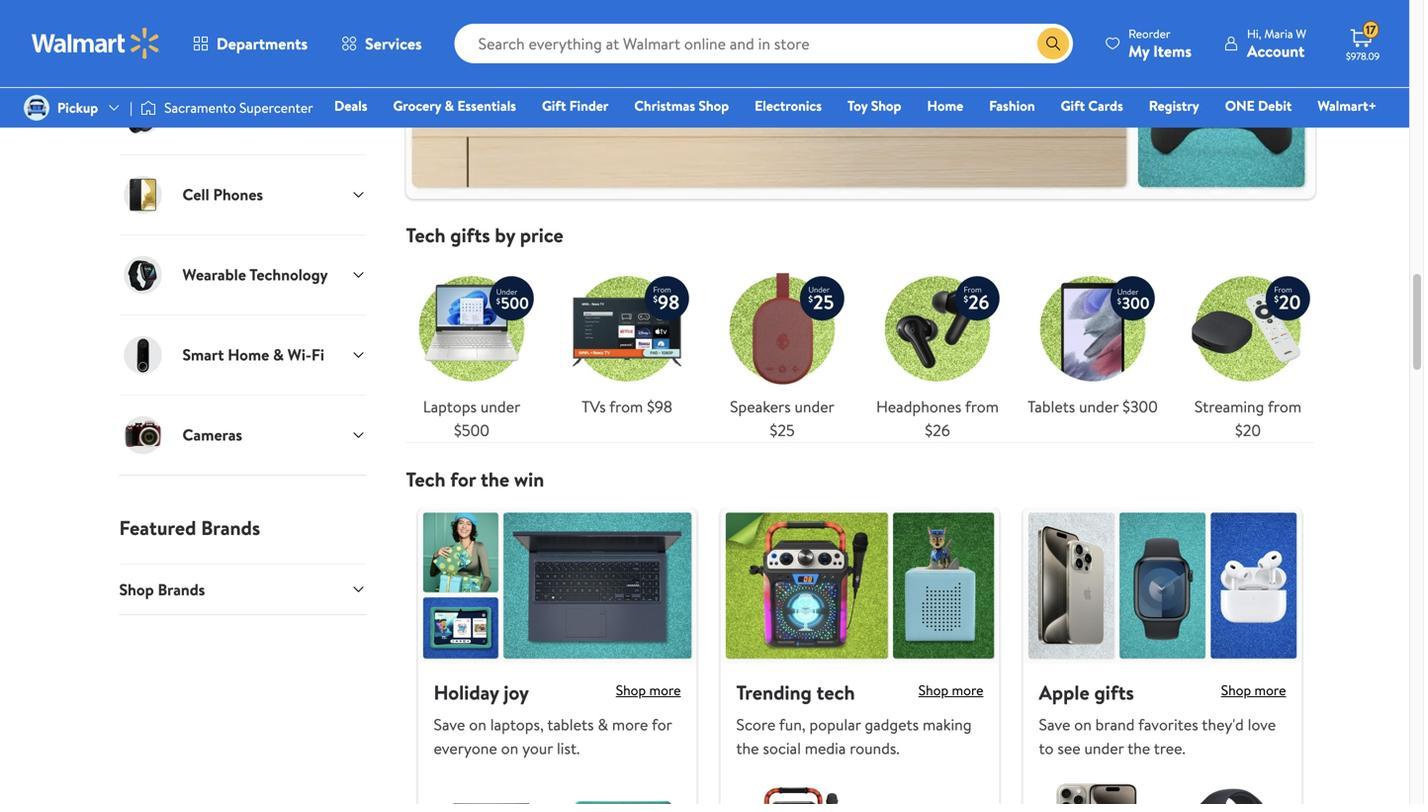 Task type: vqa. For each thing, say whether or not it's contained in the screenshot.
for within the Save on laptops, tablets & more for everyone on your list.
yes



Task type: describe. For each thing, give the bounding box(es) containing it.
trending
[[737, 679, 812, 706]]

supercenter
[[239, 98, 313, 117]]

holiday
[[434, 679, 499, 706]]

holiday joy
[[434, 679, 529, 706]]

the inside save on brand favorites they'd love to see under the tree.
[[1128, 737, 1151, 759]]

services
[[365, 33, 422, 54]]

under for $500
[[481, 396, 521, 417]]

speakers
[[730, 396, 791, 417]]

brand
[[1096, 714, 1135, 735]]

christmas shop
[[635, 96, 729, 115]]

speakers under $25
[[730, 396, 835, 441]]

audio image
[[119, 91, 167, 138]]

singing machine groove cube hype bluetooth, stand alone karaoke machine, led lights, sml712bk, black image
[[737, 776, 852, 804]]

17
[[1366, 21, 1377, 38]]

favorites
[[1139, 714, 1199, 735]]

save on laptops, tablets & more for everyone on your list.
[[434, 714, 672, 759]]

walmart+ link
[[1309, 95, 1386, 116]]

headphones from $26 link
[[872, 263, 1004, 442]]

love
[[1248, 714, 1277, 735]]

0 horizontal spatial the
[[481, 465, 510, 493]]

walmart image
[[32, 28, 160, 59]]

gift cards link
[[1052, 95, 1133, 116]]

joy
[[504, 679, 529, 706]]

wearable
[[183, 264, 246, 285]]

phones
[[213, 184, 263, 205]]

at&t apple iphone 15 pro 128gb natural titanium image
[[1039, 776, 1155, 804]]

save for holiday joy
[[434, 714, 465, 735]]

shop more for trending tech
[[919, 681, 984, 700]]

making
[[923, 714, 972, 735]]

christmas
[[635, 96, 696, 115]]

electronics link
[[746, 95, 831, 116]]

grocery & essentials
[[393, 96, 516, 115]]

shop right 'christmas'
[[699, 96, 729, 115]]

they'd
[[1202, 714, 1244, 735]]

deals link
[[326, 95, 376, 116]]

items
[[1154, 40, 1192, 62]]

home inside smart home & wi-fi "dropdown button"
[[228, 344, 269, 366]]

grocery & essentials link
[[384, 95, 525, 116]]

love apple? think walmart. apple gifts at walmart. save on brand favorites they'd love to see under the tree. image
[[1023, 507, 1302, 664]]

|
[[130, 98, 133, 117]]

download holiday joy. save on laptops, tablets & more for everyone on your list. image
[[418, 507, 697, 664]]

one
[[1226, 96, 1255, 115]]

my
[[1129, 40, 1150, 62]]

speakers under $25 link
[[717, 263, 848, 442]]

price
[[520, 221, 564, 249]]

fashion
[[990, 96, 1035, 115]]

$978.09
[[1347, 49, 1380, 63]]

shop more for apple gifts
[[1222, 681, 1287, 700]]

tech gifts by price
[[406, 221, 564, 249]]

gifts for tech
[[450, 221, 490, 249]]

gift for gift cards
[[1061, 96, 1085, 115]]

more for holiday joy
[[650, 681, 681, 700]]

gifts for apple
[[1095, 679, 1135, 706]]

save on brand favorites they'd love to see under the tree.
[[1039, 714, 1277, 759]]

gift for gift finder
[[542, 96, 566, 115]]

smart
[[183, 344, 224, 366]]

tvs
[[582, 396, 606, 417]]

onn. 10.1" kids tablet, 32gb (2022 model),  2.0 ghz quad-core processor, jade ming image
[[565, 776, 681, 804]]

the inside score fun, popular gadgets making the social media rounds.
[[737, 737, 759, 759]]

tech
[[817, 679, 855, 706]]

account
[[1248, 40, 1305, 62]]

pickup
[[57, 98, 98, 117]]

tvs from $98
[[582, 396, 673, 417]]

streaming
[[1195, 396, 1265, 417]]

tech for tech for the win
[[406, 465, 446, 493]]

registry link
[[1140, 95, 1209, 116]]

cell phones
[[183, 184, 263, 205]]

departments
[[217, 33, 308, 54]]

headphones
[[877, 396, 962, 417]]

shop inside the trending tech list item
[[919, 681, 949, 700]]

shop more link for trending tech
[[919, 680, 984, 705]]

holiday joy list item
[[406, 507, 709, 804]]

tech for the win
[[406, 465, 544, 493]]

list for price
[[394, 247, 1326, 442]]

laptops under $500 link
[[406, 263, 538, 442]]

$98
[[647, 396, 673, 417]]

0 vertical spatial &
[[445, 96, 454, 115]]

tablets under $300 link
[[1027, 263, 1159, 418]]

reorder my items
[[1129, 25, 1192, 62]]

shop more link for apple gifts
[[1222, 680, 1287, 705]]

w
[[1296, 25, 1307, 42]]

Walmart Site-Wide search field
[[455, 24, 1074, 63]]

trending tech. score fun, popular gadgets making the social media rounds. image
[[721, 507, 1000, 664]]

to
[[1039, 737, 1054, 759]]

brands for shop brands
[[158, 579, 205, 600]]

tablets under $300
[[1028, 396, 1158, 417]]

grocery
[[393, 96, 441, 115]]

score
[[737, 714, 776, 735]]

under for $300
[[1080, 396, 1119, 417]]

under inside save on brand favorites they'd love to see under the tree.
[[1085, 737, 1124, 759]]

gift finder
[[542, 96, 609, 115]]

cell phones button
[[119, 154, 367, 234]]

featured brands
[[119, 514, 260, 541]]

finder
[[570, 96, 609, 115]]

list.
[[557, 737, 580, 759]]

debit
[[1259, 96, 1292, 115]]

save for apple gifts
[[1039, 714, 1071, 735]]

electronics
[[755, 96, 822, 115]]

$500
[[454, 419, 490, 441]]

rounds.
[[850, 737, 900, 759]]

trending tech
[[737, 679, 855, 706]]

shop brands
[[119, 579, 205, 600]]



Task type: locate. For each thing, give the bounding box(es) containing it.
media
[[805, 737, 846, 759]]

under up $500
[[481, 396, 521, 417]]

popular
[[810, 714, 861, 735]]

laptops
[[423, 396, 477, 417]]

apple gifts
[[1039, 679, 1135, 706]]

streaming from $20
[[1195, 396, 1302, 441]]

1 shop more from the left
[[616, 681, 681, 700]]

list
[[394, 247, 1326, 442], [406, 507, 1314, 804]]

3 shop more link from the left
[[1222, 680, 1287, 705]]

1 vertical spatial list
[[406, 507, 1314, 804]]

1 vertical spatial for
[[652, 714, 672, 735]]

for down $500
[[450, 465, 476, 493]]

apple watch series 9 gps 45mm midnight aluminum case with midnight sport band - m/l image
[[1171, 776, 1287, 804]]

1 horizontal spatial gifts
[[1095, 679, 1135, 706]]

streaming from $20 link
[[1183, 263, 1314, 442]]

0 horizontal spatial home
[[228, 344, 269, 366]]

wi-
[[288, 344, 312, 366]]

1 vertical spatial gifts
[[1095, 679, 1135, 706]]

& inside save on laptops, tablets & more for everyone on your list.
[[598, 714, 608, 735]]

social
[[763, 737, 801, 759]]

&
[[445, 96, 454, 115], [273, 344, 284, 366], [598, 714, 608, 735]]

1 vertical spatial brands
[[158, 579, 205, 600]]

1 horizontal spatial gift
[[1061, 96, 1085, 115]]

& right tablets
[[598, 714, 608, 735]]

services button
[[325, 20, 439, 67]]

the left "win"
[[481, 465, 510, 493]]

save up everyone
[[434, 714, 465, 735]]

cell
[[183, 184, 209, 205]]

for
[[450, 465, 476, 493], [652, 714, 672, 735]]

 image
[[141, 98, 156, 118]]

hi,
[[1248, 25, 1262, 42]]

gifts up brand
[[1095, 679, 1135, 706]]

shop more inside the apple gifts list item
[[1222, 681, 1287, 700]]

1 horizontal spatial &
[[445, 96, 454, 115]]

shop up making
[[919, 681, 949, 700]]

shop more inside the trending tech list item
[[919, 681, 984, 700]]

tech down laptops under $500
[[406, 465, 446, 493]]

the down the score
[[737, 737, 759, 759]]

one debit link
[[1217, 95, 1301, 116]]

cards
[[1089, 96, 1124, 115]]

2 horizontal spatial &
[[598, 714, 608, 735]]

& right grocery
[[445, 96, 454, 115]]

0 vertical spatial list
[[394, 247, 1326, 442]]

0 vertical spatial for
[[450, 465, 476, 493]]

shop down 'featured'
[[119, 579, 154, 600]]

on inside save on brand favorites they'd love to see under the tree.
[[1075, 714, 1092, 735]]

shop more link for holiday joy
[[616, 680, 681, 705]]

1 from from the left
[[610, 396, 643, 417]]

0 horizontal spatial from
[[610, 396, 643, 417]]

 image
[[24, 95, 49, 121]]

1 horizontal spatial shop more link
[[919, 680, 984, 705]]

laptops under $500
[[423, 396, 521, 441]]

essentials
[[458, 96, 516, 115]]

0 horizontal spatial on
[[469, 714, 487, 735]]

more inside the apple gifts list item
[[1255, 681, 1287, 700]]

more for apple gifts
[[1255, 681, 1287, 700]]

more
[[650, 681, 681, 700], [952, 681, 984, 700], [1255, 681, 1287, 700], [612, 714, 648, 735]]

0 vertical spatial tech
[[406, 221, 446, 249]]

deals
[[334, 96, 368, 115]]

0 horizontal spatial shop more link
[[616, 680, 681, 705]]

list containing laptops under $500
[[394, 247, 1326, 442]]

1 save from the left
[[434, 714, 465, 735]]

from for tvs
[[610, 396, 643, 417]]

gifts left the by
[[450, 221, 490, 249]]

1 horizontal spatial from
[[965, 396, 999, 417]]

by
[[495, 221, 515, 249]]

shop
[[699, 96, 729, 115], [871, 96, 902, 115], [119, 579, 154, 600], [616, 681, 646, 700], [919, 681, 949, 700], [1222, 681, 1252, 700]]

on for holiday
[[469, 714, 487, 735]]

0 vertical spatial home
[[927, 96, 964, 115]]

0 horizontal spatial gifts
[[450, 221, 490, 249]]

cameras
[[183, 424, 242, 446]]

win
[[514, 465, 544, 493]]

tablets
[[1028, 396, 1076, 417]]

$300
[[1123, 396, 1158, 417]]

home left fashion
[[927, 96, 964, 115]]

brands for featured brands
[[201, 514, 260, 541]]

smart home & wi-fi button
[[119, 314, 367, 395]]

1 tech from the top
[[406, 221, 446, 249]]

1 horizontal spatial on
[[501, 737, 519, 759]]

registry
[[1149, 96, 1200, 115]]

tablets
[[548, 714, 594, 735]]

2 horizontal spatial from
[[1268, 396, 1302, 417]]

trending tech list item
[[709, 507, 1012, 804]]

gift finder link
[[533, 95, 618, 116]]

fashion link
[[981, 95, 1044, 116]]

departments button
[[176, 20, 325, 67]]

from right headphones
[[965, 396, 999, 417]]

sacramento
[[164, 98, 236, 117]]

under down brand
[[1085, 737, 1124, 759]]

0 horizontal spatial shop more
[[616, 681, 681, 700]]

2 shop more link from the left
[[919, 680, 984, 705]]

everyone
[[434, 737, 497, 759]]

home right smart
[[228, 344, 269, 366]]

christmas shop link
[[626, 95, 738, 116]]

2 horizontal spatial shop more
[[1222, 681, 1287, 700]]

your
[[522, 737, 553, 759]]

2 shop more from the left
[[919, 681, 984, 700]]

from for streaming
[[1268, 396, 1302, 417]]

Search search field
[[455, 24, 1074, 63]]

on up the see
[[1075, 714, 1092, 735]]

on for apple
[[1075, 714, 1092, 735]]

for inside save on laptops, tablets & more for everyone on your list.
[[652, 714, 672, 735]]

1 horizontal spatial the
[[737, 737, 759, 759]]

headphones from $26
[[877, 396, 999, 441]]

toy
[[848, 96, 868, 115]]

save inside save on brand favorites they'd love to see under the tree.
[[1039, 714, 1071, 735]]

gadgets
[[865, 714, 919, 735]]

1 horizontal spatial home
[[927, 96, 964, 115]]

gift cards
[[1061, 96, 1124, 115]]

shop brands button
[[119, 564, 367, 615]]

tech for tech gifts by price
[[406, 221, 446, 249]]

home inside home "link"
[[927, 96, 964, 115]]

shop more link inside the apple gifts list item
[[1222, 680, 1287, 705]]

score fun, popular gadgets making the social media rounds.
[[737, 714, 972, 759]]

$20
[[1236, 419, 1261, 441]]

brands up the shop brands dropdown button
[[201, 514, 260, 541]]

on up everyone
[[469, 714, 487, 735]]

from inside headphones from $26
[[965, 396, 999, 417]]

1 shop more link from the left
[[616, 680, 681, 705]]

more inside save on laptops, tablets & more for everyone on your list.
[[612, 714, 648, 735]]

$26
[[925, 419, 950, 441]]

gift inside gift finder link
[[542, 96, 566, 115]]

1 vertical spatial tech
[[406, 465, 446, 493]]

3 shop more from the left
[[1222, 681, 1287, 700]]

gift left cards at the top
[[1061, 96, 1085, 115]]

under left $300
[[1080, 396, 1119, 417]]

& inside "dropdown button"
[[273, 344, 284, 366]]

hi, maria w account
[[1248, 25, 1307, 62]]

gift left finder on the top left of page
[[542, 96, 566, 115]]

shop more link inside the trending tech list item
[[919, 680, 984, 705]]

3 from from the left
[[1268, 396, 1302, 417]]

fi
[[312, 344, 324, 366]]

shop inside dropdown button
[[119, 579, 154, 600]]

shop more for holiday joy
[[616, 681, 681, 700]]

1 gift from the left
[[542, 96, 566, 115]]

2 gift from the left
[[1061, 96, 1085, 115]]

laptops,
[[490, 714, 544, 735]]

under inside speakers under $25
[[795, 396, 835, 417]]

apple gifts list item
[[1012, 507, 1314, 804]]

1 horizontal spatial for
[[652, 714, 672, 735]]

technology
[[250, 264, 328, 285]]

reorder
[[1129, 25, 1171, 42]]

brands inside dropdown button
[[158, 579, 205, 600]]

cameras button
[[119, 395, 367, 475]]

brands down "featured brands"
[[158, 579, 205, 600]]

2 vertical spatial &
[[598, 714, 608, 735]]

shop more
[[616, 681, 681, 700], [919, 681, 984, 700], [1222, 681, 1287, 700]]

for up 'onn. 10.1" kids tablet, 32gb (2022 model),  2.0 ghz quad-core processor, jade ming' "image"
[[652, 714, 672, 735]]

asus vivobook 15.6" touch pc laptop, intel core i7-1255u, 16gb, 512gb, win 11 home, f1502za-wh74 image
[[434, 776, 550, 804]]

home link
[[919, 95, 973, 116]]

2 horizontal spatial the
[[1128, 737, 1151, 759]]

list for win
[[406, 507, 1314, 804]]

from inside "streaming from $20"
[[1268, 396, 1302, 417]]

shop right toy
[[871, 96, 902, 115]]

gifts inside list item
[[1095, 679, 1135, 706]]

& left wi-
[[273, 344, 284, 366]]

under inside laptops under $500
[[481, 396, 521, 417]]

brands
[[201, 514, 260, 541], [158, 579, 205, 600]]

shop inside holiday joy list item
[[616, 681, 646, 700]]

tvs from $98 link
[[561, 263, 693, 418]]

from right tvs
[[610, 396, 643, 417]]

under for $25
[[795, 396, 835, 417]]

1 horizontal spatial save
[[1039, 714, 1071, 735]]

0 horizontal spatial for
[[450, 465, 476, 493]]

list containing holiday joy
[[406, 507, 1314, 804]]

0 vertical spatial gifts
[[450, 221, 490, 249]]

search icon image
[[1046, 36, 1062, 51]]

1 vertical spatial home
[[228, 344, 269, 366]]

see
[[1058, 737, 1081, 759]]

save inside save on laptops, tablets & more for everyone on your list.
[[434, 714, 465, 735]]

from
[[610, 396, 643, 417], [965, 396, 999, 417], [1268, 396, 1302, 417]]

0 vertical spatial brands
[[201, 514, 260, 541]]

0 horizontal spatial save
[[434, 714, 465, 735]]

tree.
[[1154, 737, 1186, 759]]

2 horizontal spatial on
[[1075, 714, 1092, 735]]

shop inside the apple gifts list item
[[1222, 681, 1252, 700]]

smart home & wi-fi
[[183, 344, 324, 366]]

gift
[[542, 96, 566, 115], [1061, 96, 1085, 115]]

from for headphones
[[965, 396, 999, 417]]

more inside the trending tech list item
[[952, 681, 984, 700]]

sacramento supercenter
[[164, 98, 313, 117]]

fun,
[[779, 714, 806, 735]]

0 horizontal spatial &
[[273, 344, 284, 366]]

the left 'tree.'
[[1128, 737, 1151, 759]]

more for trending tech
[[952, 681, 984, 700]]

shop more inside holiday joy list item
[[616, 681, 681, 700]]

apple
[[1039, 679, 1090, 706]]

shop more link inside holiday joy list item
[[616, 680, 681, 705]]

under up $25 on the right of the page
[[795, 396, 835, 417]]

1 horizontal spatial shop more
[[919, 681, 984, 700]]

home
[[927, 96, 964, 115], [228, 344, 269, 366]]

on down "laptops," at the left bottom of the page
[[501, 737, 519, 759]]

2 from from the left
[[965, 396, 999, 417]]

1 vertical spatial &
[[273, 344, 284, 366]]

shop up save on laptops, tablets & more for everyone on your list.
[[616, 681, 646, 700]]

save up to
[[1039, 714, 1071, 735]]

0 horizontal spatial gift
[[542, 96, 566, 115]]

2 horizontal spatial shop more link
[[1222, 680, 1287, 705]]

from right streaming
[[1268, 396, 1302, 417]]

featured
[[119, 514, 196, 541]]

gift inside gift cards link
[[1061, 96, 1085, 115]]

2 tech from the top
[[406, 465, 446, 493]]

2 save from the left
[[1039, 714, 1071, 735]]

tech left the by
[[406, 221, 446, 249]]

shop up they'd
[[1222, 681, 1252, 700]]



